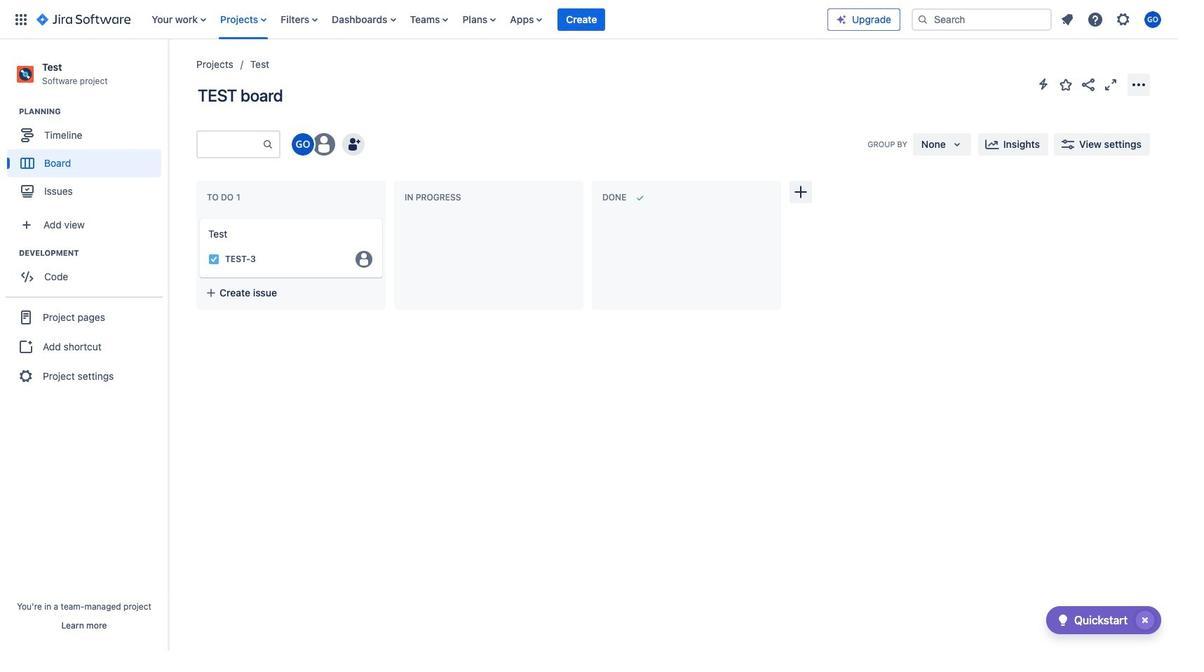 Task type: locate. For each thing, give the bounding box(es) containing it.
group
[[7, 106, 168, 210], [7, 248, 168, 295], [6, 297, 163, 397]]

search image
[[918, 14, 929, 25]]

heading for development image
[[19, 248, 168, 259]]

check image
[[1055, 612, 1072, 629]]

Search this board text field
[[198, 132, 262, 157]]

primary element
[[8, 0, 828, 39]]

more actions image
[[1131, 76, 1148, 93]]

1 vertical spatial heading
[[19, 248, 168, 259]]

0 horizontal spatial list
[[145, 0, 828, 39]]

automations menu button icon image
[[1035, 76, 1052, 93]]

add people image
[[345, 136, 362, 153]]

heading
[[19, 106, 168, 117], [19, 248, 168, 259]]

heading for planning icon
[[19, 106, 168, 117]]

0 vertical spatial heading
[[19, 106, 168, 117]]

create column image
[[793, 184, 810, 201]]

1 vertical spatial group
[[7, 248, 168, 295]]

0 vertical spatial group
[[7, 106, 168, 210]]

appswitcher icon image
[[13, 11, 29, 28]]

Search field
[[912, 8, 1052, 31]]

jira software image
[[36, 11, 131, 28], [36, 11, 131, 28]]

list
[[145, 0, 828, 39], [1055, 7, 1170, 32]]

banner
[[0, 0, 1179, 39]]

2 heading from the top
[[19, 248, 168, 259]]

None search field
[[912, 8, 1052, 31]]

1 heading from the top
[[19, 106, 168, 117]]

task image
[[208, 254, 220, 265]]

planning image
[[2, 103, 19, 120]]

sidebar navigation image
[[153, 56, 184, 84]]

list item
[[558, 0, 606, 39]]



Task type: describe. For each thing, give the bounding box(es) containing it.
create issue image
[[190, 209, 207, 226]]

development image
[[2, 245, 19, 262]]

settings image
[[1115, 11, 1132, 28]]

group for planning icon
[[7, 106, 168, 210]]

star test board image
[[1058, 76, 1075, 93]]

1 horizontal spatial list
[[1055, 7, 1170, 32]]

your profile and settings image
[[1145, 11, 1162, 28]]

sidebar element
[[0, 39, 168, 652]]

enter full screen image
[[1103, 76, 1120, 93]]

2 vertical spatial group
[[6, 297, 163, 397]]

dismiss quickstart image
[[1134, 610, 1157, 632]]

notifications image
[[1059, 11, 1076, 28]]

group for development image
[[7, 248, 168, 295]]

help image
[[1087, 11, 1104, 28]]

to do element
[[207, 192, 243, 203]]



Task type: vqa. For each thing, say whether or not it's contained in the screenshot.
search icon
yes



